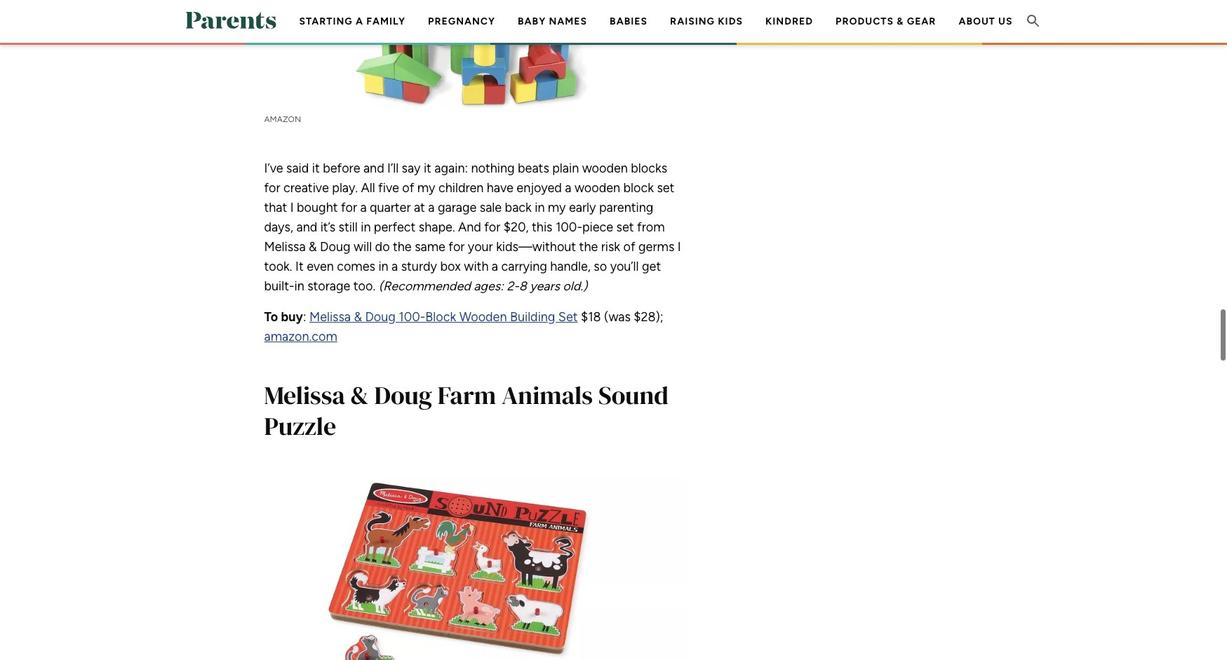 Task type: describe. For each thing, give the bounding box(es) containing it.
visit parents' homepage image
[[186, 12, 276, 29]]

products
[[836, 15, 894, 27]]

a inside navigation
[[356, 15, 364, 27]]

you'll
[[610, 259, 639, 274]]

2 the from the left
[[579, 239, 598, 254]]

us
[[999, 15, 1013, 27]]

for down i've
[[264, 180, 280, 196]]

a right "with" at left
[[492, 259, 498, 274]]

children
[[439, 180, 484, 196]]

baby
[[518, 15, 546, 27]]

shape.
[[419, 219, 455, 235]]

building
[[510, 309, 556, 325]]

$28);
[[634, 309, 664, 325]]

this
[[532, 219, 553, 235]]

a down "plain"
[[565, 180, 572, 196]]

for up box
[[449, 239, 465, 254]]

1 the from the left
[[393, 239, 412, 254]]

(recommended
[[379, 278, 471, 294]]

starting a family
[[299, 15, 406, 27]]

doug inside i've said it before and i'll say it again: nothing beats plain wooden blocks for creative play. all five of my children have enjoyed a wooden block set that i bought for a quarter at a garage sale back in my early parenting days, and it's still in perfect shape. and for $20, this 100-piece set from melissa & doug will do the same for your kids—without the risk of germs i took. it even comes in a sturdy box with a carrying handle, so you'll get built-in storage too.
[[320, 239, 351, 254]]

do
[[375, 239, 390, 254]]

1 horizontal spatial set
[[657, 180, 675, 196]]

100- inside i've said it before and i'll say it again: nothing beats plain wooden blocks for creative play. all five of my children have enjoyed a wooden block set that i bought for a quarter at a garage sale back in my early parenting days, and it's still in perfect shape. and for $20, this 100-piece set from melissa & doug will do the same for your kids—without the risk of germs i took. it even comes in a sturdy box with a carrying handle, so you'll get built-in storage too.
[[556, 219, 583, 235]]

products & gear
[[836, 15, 937, 27]]

to buy : melissa & doug 100-block wooden building set $18 (was $28); amazon.com
[[264, 309, 664, 344]]

$20,
[[504, 219, 529, 235]]

risk
[[601, 239, 621, 254]]

farm
[[438, 378, 496, 412]]

starting
[[299, 15, 353, 27]]

have
[[487, 180, 514, 196]]

sturdy
[[401, 259, 437, 274]]

0 vertical spatial my
[[417, 180, 436, 196]]

i've said it before and i'll say it again: nothing beats plain wooden blocks for creative play. all five of my children have enjoyed a wooden block set that i bought for a quarter at a garage sale back in my early parenting days, and it's still in perfect shape. and for $20, this 100-piece set from melissa & doug will do the same for your kids—without the risk of germs i took. it even comes in a sturdy box with a carrying handle, so you'll get built-in storage too.
[[264, 160, 681, 294]]

handle,
[[550, 259, 591, 274]]

in right still
[[361, 219, 371, 235]]

$18
[[581, 309, 601, 325]]

8
[[519, 278, 527, 294]]

plain
[[553, 160, 579, 176]]

2-
[[507, 278, 519, 294]]

melissa inside i've said it before and i'll say it again: nothing beats plain wooden blocks for creative play. all five of my children have enjoyed a wooden block set that i bought for a quarter at a garage sale back in my early parenting days, and it's still in perfect shape. and for $20, this 100-piece set from melissa & doug will do the same for your kids—without the risk of germs i took. it even comes in a sturdy box with a carrying handle, so you'll get built-in storage too.
[[264, 239, 306, 254]]

enjoyed
[[517, 180, 562, 196]]

block
[[426, 309, 456, 325]]

nothing
[[471, 160, 515, 176]]

box
[[440, 259, 461, 274]]

melissa inside to buy : melissa & doug 100-block wooden building set $18 (was $28); amazon.com
[[309, 309, 351, 325]]

ages:
[[474, 278, 504, 294]]

bought
[[297, 200, 338, 215]]

old.)
[[563, 278, 588, 294]]

garage
[[438, 200, 477, 215]]

set
[[559, 309, 578, 325]]

1 vertical spatial and
[[297, 219, 317, 235]]

amazon melissa & doug farm animals sound puzzle image
[[264, 476, 685, 660]]

built-
[[264, 278, 294, 294]]

a left sturdy
[[392, 259, 398, 274]]

say
[[402, 160, 421, 176]]

raising kids link
[[670, 15, 743, 27]]

starting a family link
[[299, 15, 406, 27]]

family
[[367, 15, 406, 27]]

your
[[468, 239, 493, 254]]

0 horizontal spatial i
[[290, 200, 294, 215]]

babies link
[[610, 15, 648, 27]]

block
[[624, 180, 654, 196]]

:
[[303, 309, 306, 325]]

comes
[[337, 259, 375, 274]]

doug inside to buy : melissa & doug 100-block wooden building set $18 (was $28); amazon.com
[[365, 309, 396, 325]]

in down it
[[294, 278, 304, 294]]

gear
[[907, 15, 937, 27]]

sound
[[599, 378, 669, 412]]

doug inside melissa & doug farm animals sound puzzle
[[375, 378, 432, 412]]

for down 'sale'
[[484, 219, 501, 235]]

and
[[458, 219, 481, 235]]

kindred
[[766, 15, 814, 27]]

i've
[[264, 160, 283, 176]]

perfect
[[374, 219, 416, 235]]

babies
[[610, 15, 648, 27]]

(recommended ages: 2-8 years old.)
[[379, 278, 591, 294]]

all
[[361, 180, 375, 196]]

a down all
[[360, 200, 367, 215]]

about
[[959, 15, 996, 27]]

about us
[[959, 15, 1013, 27]]

raising
[[670, 15, 715, 27]]

puzzle
[[264, 409, 336, 443]]

amazon.com
[[264, 329, 337, 344]]

storage
[[308, 278, 351, 294]]

in down do
[[379, 259, 389, 274]]

raising kids
[[670, 15, 743, 27]]



Task type: vqa. For each thing, say whether or not it's contained in the screenshot.
And
yes



Task type: locate. For each thing, give the bounding box(es) containing it.
1 vertical spatial set
[[617, 219, 634, 235]]

0 vertical spatial doug
[[320, 239, 351, 254]]

wooden
[[459, 309, 507, 325]]

same
[[415, 239, 446, 254]]

that
[[264, 200, 287, 215]]

blocks
[[631, 160, 668, 176]]

took.
[[264, 259, 292, 274]]

(was
[[604, 309, 631, 325]]

1 vertical spatial of
[[624, 239, 636, 254]]

carrying
[[501, 259, 547, 274]]

about us link
[[959, 15, 1013, 27]]

my up at
[[417, 180, 436, 196]]

products & gear link
[[836, 15, 937, 27]]

baby names
[[518, 15, 588, 27]]

i right "that"
[[290, 200, 294, 215]]

1 horizontal spatial and
[[364, 160, 384, 176]]

melissa & doug 100-block wooden building set link
[[309, 309, 578, 325]]

& left gear
[[897, 15, 904, 27]]

said
[[286, 160, 309, 176]]

early
[[569, 200, 596, 215]]

1 horizontal spatial i
[[678, 239, 681, 254]]

2 it from the left
[[424, 160, 432, 176]]

& inside to buy : melissa & doug 100-block wooden building set $18 (was $28); amazon.com
[[354, 309, 362, 325]]

sale
[[480, 200, 502, 215]]

five
[[378, 180, 399, 196]]

kids—without
[[496, 239, 576, 254]]

for
[[264, 180, 280, 196], [341, 200, 357, 215], [484, 219, 501, 235], [449, 239, 465, 254]]

0 vertical spatial i
[[290, 200, 294, 215]]

0 vertical spatial set
[[657, 180, 675, 196]]

set down parenting
[[617, 219, 634, 235]]

even
[[307, 259, 334, 274]]

0 horizontal spatial set
[[617, 219, 634, 235]]

1 horizontal spatial 100-
[[556, 219, 583, 235]]

2 vertical spatial doug
[[375, 378, 432, 412]]

the down the piece
[[579, 239, 598, 254]]

1 horizontal spatial of
[[624, 239, 636, 254]]

amazon
[[264, 114, 301, 124]]

from
[[637, 219, 665, 235]]

beats
[[518, 160, 549, 176]]

again:
[[435, 160, 468, 176]]

it right say
[[424, 160, 432, 176]]

it
[[312, 160, 320, 176], [424, 160, 432, 176]]

get
[[642, 259, 661, 274]]

germs
[[639, 239, 675, 254]]

melissa down amazon.com link
[[264, 378, 345, 412]]

0 horizontal spatial of
[[402, 180, 414, 196]]

it
[[296, 259, 304, 274]]

it's
[[321, 219, 336, 235]]

0 horizontal spatial my
[[417, 180, 436, 196]]

my up this on the left top of the page
[[548, 200, 566, 215]]

& up even
[[309, 239, 317, 254]]

the
[[393, 239, 412, 254], [579, 239, 598, 254]]

a right at
[[428, 200, 435, 215]]

pregnancy
[[428, 15, 496, 27]]

0 vertical spatial melissa
[[264, 239, 306, 254]]

in down enjoyed
[[535, 200, 545, 215]]

1 vertical spatial my
[[548, 200, 566, 215]]

0 vertical spatial 100-
[[556, 219, 583, 235]]

1 vertical spatial i
[[678, 239, 681, 254]]

doug down it's
[[320, 239, 351, 254]]

so
[[594, 259, 607, 274]]

amazon.com link
[[264, 329, 337, 344]]

melissa
[[264, 239, 306, 254], [309, 309, 351, 325], [264, 378, 345, 412]]

melissa right :
[[309, 309, 351, 325]]

the right do
[[393, 239, 412, 254]]

wooden
[[582, 160, 628, 176], [575, 180, 621, 196]]

0 vertical spatial wooden
[[582, 160, 628, 176]]

0 horizontal spatial and
[[297, 219, 317, 235]]

baby names link
[[518, 15, 588, 27]]

0 vertical spatial of
[[402, 180, 414, 196]]

of right risk
[[624, 239, 636, 254]]

1 vertical spatial 100-
[[399, 309, 426, 325]]

& inside melissa & doug farm animals sound puzzle
[[351, 378, 369, 412]]

wooden up block on the top of page
[[582, 160, 628, 176]]

0 horizontal spatial 100-
[[399, 309, 426, 325]]

doug down too.
[[365, 309, 396, 325]]

100- inside to buy : melissa & doug 100-block wooden building set $18 (was $28); amazon.com
[[399, 309, 426, 325]]

100- down the early
[[556, 219, 583, 235]]

0 horizontal spatial the
[[393, 239, 412, 254]]

& down too.
[[354, 309, 362, 325]]

1 vertical spatial doug
[[365, 309, 396, 325]]

1 it from the left
[[312, 160, 320, 176]]

1 vertical spatial melissa
[[309, 309, 351, 325]]

in
[[535, 200, 545, 215], [361, 219, 371, 235], [379, 259, 389, 274], [294, 278, 304, 294]]

1 horizontal spatial it
[[424, 160, 432, 176]]

doug left farm
[[375, 378, 432, 412]]

search image
[[1025, 12, 1042, 29]]

names
[[549, 15, 588, 27]]

0 horizontal spatial it
[[312, 160, 320, 176]]

set
[[657, 180, 675, 196], [617, 219, 634, 235]]

header navigation
[[288, 0, 1024, 88]]

melissa inside melissa & doug farm animals sound puzzle
[[264, 378, 345, 412]]

kindred link
[[766, 15, 814, 27]]

i right germs
[[678, 239, 681, 254]]

0 vertical spatial and
[[364, 160, 384, 176]]

1 vertical spatial wooden
[[575, 180, 621, 196]]

parenting
[[599, 200, 654, 215]]

at
[[414, 200, 425, 215]]

with
[[464, 259, 489, 274]]

wooden up the early
[[575, 180, 621, 196]]

and left i'll
[[364, 160, 384, 176]]

for up still
[[341, 200, 357, 215]]

& inside header navigation
[[897, 15, 904, 27]]

animals
[[502, 378, 593, 412]]

melissa & doug farm animals sound puzzle
[[264, 378, 669, 443]]

piece
[[582, 219, 614, 235]]

100- down (recommended
[[399, 309, 426, 325]]

kids
[[718, 15, 743, 27]]

amazon melissa & doug wooden building set image
[[264, 0, 685, 108]]

still
[[339, 219, 358, 235]]

melissa down days,
[[264, 239, 306, 254]]

set down blocks
[[657, 180, 675, 196]]

will
[[354, 239, 372, 254]]

pregnancy link
[[428, 15, 496, 27]]

2 vertical spatial melissa
[[264, 378, 345, 412]]

it right said
[[312, 160, 320, 176]]

years
[[530, 278, 560, 294]]

days,
[[264, 219, 293, 235]]

and left it's
[[297, 219, 317, 235]]

buy
[[281, 309, 303, 325]]

a
[[356, 15, 364, 27], [565, 180, 572, 196], [360, 200, 367, 215], [428, 200, 435, 215], [392, 259, 398, 274], [492, 259, 498, 274]]

i'll
[[388, 160, 399, 176]]

too.
[[354, 278, 376, 294]]

quarter
[[370, 200, 411, 215]]

play.
[[332, 180, 358, 196]]

back
[[505, 200, 532, 215]]

& inside i've said it before and i'll say it again: nothing beats plain wooden blocks for creative play. all five of my children have enjoyed a wooden block set that i bought for a quarter at a garage sale back in my early parenting days, and it's still in perfect shape. and for $20, this 100-piece set from melissa & doug will do the same for your kids—without the risk of germs i took. it even comes in a sturdy box with a carrying handle, so you'll get built-in storage too.
[[309, 239, 317, 254]]

1 horizontal spatial the
[[579, 239, 598, 254]]

doug
[[320, 239, 351, 254], [365, 309, 396, 325], [375, 378, 432, 412]]

a left family
[[356, 15, 364, 27]]

&
[[897, 15, 904, 27], [309, 239, 317, 254], [354, 309, 362, 325], [351, 378, 369, 412]]

before
[[323, 160, 360, 176]]

& right puzzle on the left
[[351, 378, 369, 412]]

of right five
[[402, 180, 414, 196]]

1 horizontal spatial my
[[548, 200, 566, 215]]



